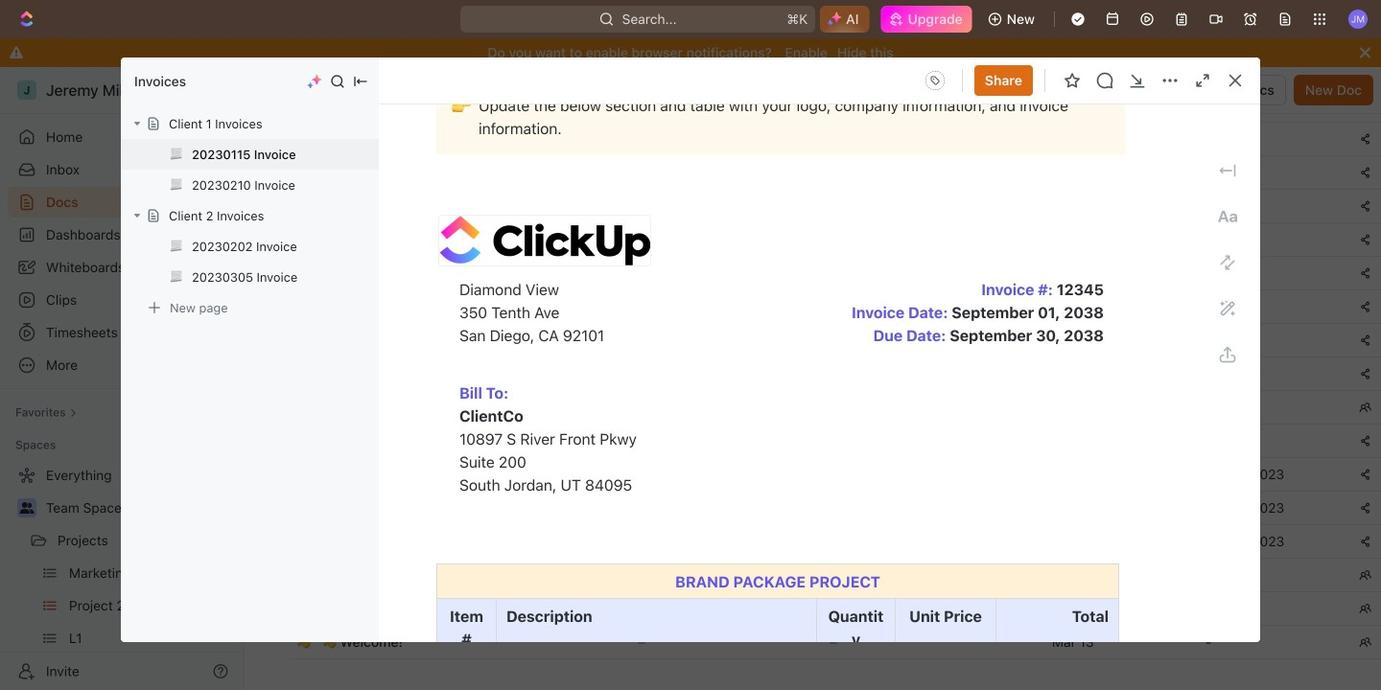 Task type: vqa. For each thing, say whether or not it's contained in the screenshot.
"dropdown menu" image
yes



Task type: describe. For each thing, give the bounding box(es) containing it.
dropdown menu image
[[920, 65, 951, 96]]



Task type: locate. For each thing, give the bounding box(es) containing it.
tree
[[8, 461, 236, 691]]

row
[[291, 88, 1382, 123], [270, 122, 1382, 156], [270, 155, 1382, 190], [270, 189, 1382, 224], [270, 223, 1382, 257], [270, 256, 1382, 291], [291, 290, 1382, 324], [291, 323, 1382, 358], [291, 357, 1382, 391], [291, 390, 1382, 425], [291, 424, 1382, 459], [291, 458, 1382, 492], [291, 491, 1382, 526], [291, 525, 1382, 559], [291, 558, 1382, 593], [291, 592, 1382, 627], [270, 626, 1382, 660]]

user group image
[[20, 503, 34, 514]]

tree inside sidebar navigation
[[8, 461, 236, 691]]

sidebar navigation
[[0, 67, 245, 691]]

cell
[[627, 89, 818, 122], [1041, 89, 1194, 122], [1194, 89, 1348, 122], [1348, 89, 1382, 122], [270, 123, 291, 155], [627, 123, 818, 155], [1041, 123, 1194, 155], [1194, 123, 1348, 155], [270, 156, 291, 189], [270, 190, 291, 223], [627, 190, 818, 223], [270, 224, 291, 256], [270, 257, 291, 290], [1194, 391, 1348, 424], [1194, 425, 1348, 458], [627, 492, 818, 525], [627, 526, 818, 558], [1041, 526, 1194, 558], [1041, 559, 1194, 592], [1194, 559, 1348, 592], [1194, 593, 1348, 626], [270, 627, 291, 659]]

table
[[270, 25, 1382, 660]]



